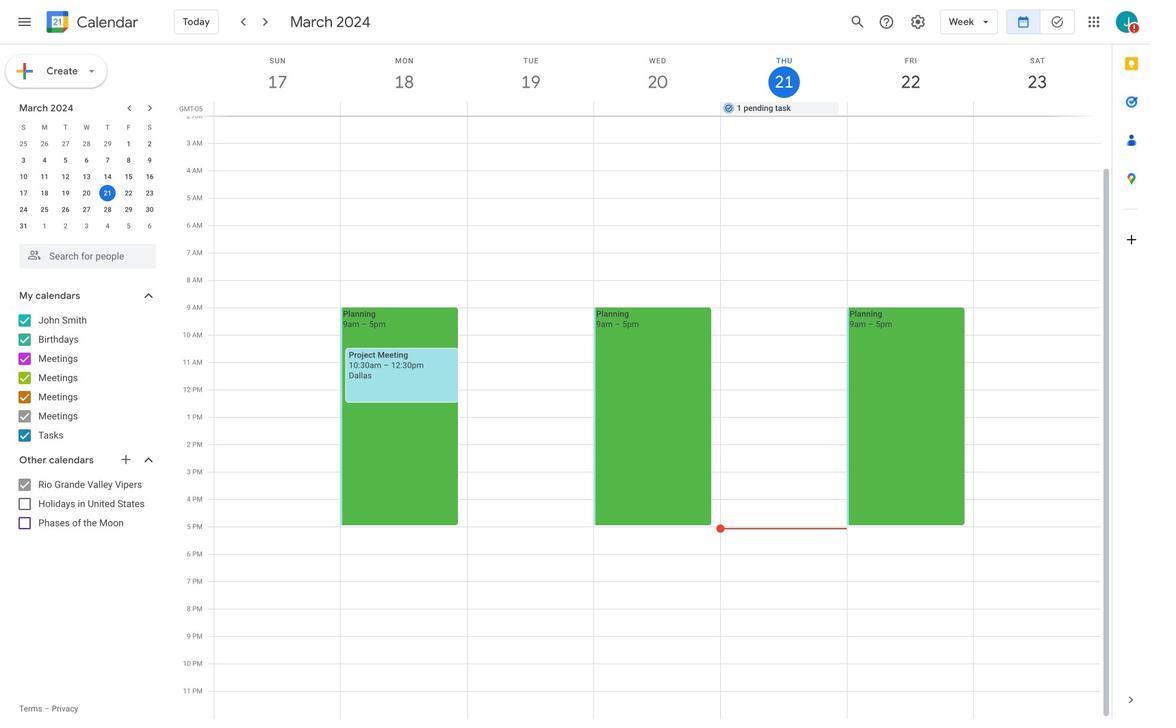 Task type: locate. For each thing, give the bounding box(es) containing it.
row group
[[13, 136, 160, 234]]

2 element
[[142, 136, 158, 152]]

1 element
[[120, 136, 137, 152]]

28 element
[[99, 201, 116, 218]]

20 element
[[78, 185, 95, 201]]

tab list
[[1113, 45, 1151, 681]]

april 3 element
[[78, 218, 95, 234]]

february 28 element
[[78, 136, 95, 152]]

23 element
[[142, 185, 158, 201]]

13 element
[[78, 169, 95, 185]]

heading inside calendar "element"
[[74, 14, 138, 30]]

other calendars list
[[3, 474, 170, 534]]

16 element
[[142, 169, 158, 185]]

april 5 element
[[120, 218, 137, 234]]

grid
[[175, 45, 1112, 719]]

14 element
[[99, 169, 116, 185]]

5 element
[[57, 152, 74, 169]]

february 26 element
[[36, 136, 53, 152]]

None search field
[[0, 238, 170, 269]]

12 element
[[57, 169, 74, 185]]

row
[[208, 61, 1101, 719], [208, 102, 1112, 116], [13, 119, 160, 136], [13, 136, 160, 152], [13, 152, 160, 169], [13, 169, 160, 185], [13, 185, 160, 201], [13, 201, 160, 218], [13, 218, 160, 234]]

22 element
[[120, 185, 137, 201]]

cell
[[214, 61, 341, 719], [340, 61, 468, 719], [468, 61, 595, 719], [594, 61, 721, 719], [717, 61, 848, 719], [847, 61, 975, 719], [975, 61, 1101, 719], [214, 102, 341, 116], [341, 102, 468, 116], [468, 102, 594, 116], [594, 102, 721, 116], [848, 102, 974, 116], [974, 102, 1101, 116], [97, 185, 118, 201]]

10 element
[[15, 169, 32, 185]]

february 27 element
[[57, 136, 74, 152]]

april 1 element
[[36, 218, 53, 234]]

11 element
[[36, 169, 53, 185]]

Search for people text field
[[27, 244, 148, 269]]

april 2 element
[[57, 218, 74, 234]]

heading
[[74, 14, 138, 30]]

cell inside the march 2024 grid
[[97, 185, 118, 201]]

25 element
[[36, 201, 53, 218]]

9 element
[[142, 152, 158, 169]]



Task type: vqa. For each thing, say whether or not it's contained in the screenshot.
29 ELEMENT
yes



Task type: describe. For each thing, give the bounding box(es) containing it.
7 element
[[99, 152, 116, 169]]

15 element
[[120, 169, 137, 185]]

29 element
[[120, 201, 137, 218]]

3 element
[[15, 152, 32, 169]]

6 element
[[78, 152, 95, 169]]

main drawer image
[[16, 14, 33, 30]]

30 element
[[142, 201, 158, 218]]

21, today element
[[99, 185, 116, 201]]

18 element
[[36, 185, 53, 201]]

march 2024 grid
[[13, 119, 160, 234]]

settings menu image
[[910, 14, 927, 30]]

24 element
[[15, 201, 32, 218]]

february 29 element
[[99, 136, 116, 152]]

27 element
[[78, 201, 95, 218]]

8 element
[[120, 152, 137, 169]]

april 6 element
[[142, 218, 158, 234]]

my calendars list
[[3, 310, 170, 447]]

4 element
[[36, 152, 53, 169]]

17 element
[[15, 185, 32, 201]]

26 element
[[57, 201, 74, 218]]

february 25 element
[[15, 136, 32, 152]]

31 element
[[15, 218, 32, 234]]

19 element
[[57, 185, 74, 201]]

april 4 element
[[99, 218, 116, 234]]

add other calendars image
[[119, 453, 133, 466]]

calendar element
[[44, 8, 138, 38]]



